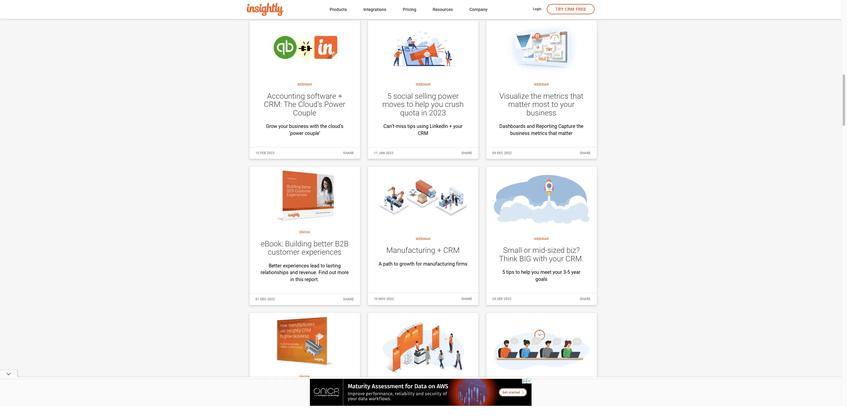 Task type: locate. For each thing, give the bounding box(es) containing it.
to down big
[[516, 270, 520, 276]]

that inside dashboards and reporting capture the business metrics that matter
[[549, 131, 557, 136]]

b2b
[[335, 240, 349, 249]]

2023 right may at the left of the page
[[268, 5, 276, 9]]

meet
[[541, 270, 552, 276]]

the
[[531, 92, 542, 101], [320, 124, 327, 130], [577, 124, 584, 130]]

2023 for 15 feb 2023
[[267, 151, 275, 155]]

+
[[338, 92, 343, 101], [450, 124, 452, 130], [437, 247, 442, 255]]

0 horizontal spatial tips
[[408, 124, 416, 130]]

business up 'power
[[289, 124, 309, 130]]

you left crush
[[431, 100, 443, 109]]

2023 for 24 apr 2023
[[386, 5, 394, 9]]

matter left most
[[509, 100, 531, 109]]

matter inside dashboards and reporting capture the business metrics that matter
[[559, 131, 573, 136]]

to inside 5 tips to help you meet your 3-5 year goals
[[516, 270, 520, 276]]

crm right 'try'
[[565, 7, 575, 12]]

or
[[524, 247, 531, 255]]

11
[[374, 151, 378, 155]]

business down "manufacturers"
[[290, 402, 320, 407]]

tips inside can't-miss tips using linkedin + your crm
[[408, 124, 416, 130]]

1 horizontal spatial the
[[531, 92, 542, 101]]

5
[[388, 92, 392, 101], [503, 270, 505, 276], [568, 270, 571, 276]]

help
[[415, 100, 430, 109], [521, 270, 531, 276]]

to left grow
[[316, 393, 323, 402]]

5 left social
[[388, 92, 392, 101]]

insightly logo image
[[247, 3, 284, 16]]

1 horizontal spatial 09
[[493, 151, 496, 155]]

1 horizontal spatial more
[[530, 401, 547, 407]]

crm inside how manufacturers use insightly crm to grow business
[[298, 393, 314, 402]]

0 horizontal spatial that
[[549, 131, 557, 136]]

0 horizontal spatial more
[[338, 270, 349, 276]]

1 horizontal spatial dec
[[497, 151, 504, 155]]

pricing link
[[403, 6, 417, 14]]

matter
[[509, 100, 531, 109], [559, 131, 573, 136]]

pricing
[[403, 7, 417, 12]]

webinar up 7 ways to maximize your booth roi
[[416, 384, 431, 388]]

with
[[310, 124, 319, 130], [533, 255, 548, 264]]

2023 for 11 jan 2023
[[386, 151, 394, 155]]

business inside visualize the metrics that matter most to your business
[[527, 109, 557, 117]]

2 vertical spatial and
[[568, 393, 581, 402]]

the for visualize the metrics that matter most to your business
[[577, 124, 584, 130]]

the right visualize
[[531, 92, 542, 101]]

webinar up visualize the metrics that matter most to your business
[[534, 83, 549, 87]]

2022 for visualize the metrics that matter most to your business
[[504, 151, 512, 155]]

webinar for or
[[534, 238, 549, 242]]

webinar up the accounting software + crm: the cloud's power couple
[[298, 83, 312, 87]]

think
[[499, 255, 518, 264]]

your inside small or mid-sized biz? think big with your crm.
[[549, 255, 564, 264]]

insightly logo link
[[247, 3, 320, 16]]

dec right 01
[[260, 298, 267, 302]]

+ right the linkedin
[[450, 124, 452, 130]]

in up using
[[422, 109, 427, 117]]

1 vertical spatial dec
[[260, 298, 267, 302]]

1 vertical spatial ebook
[[299, 376, 310, 380]]

experiences inside ebook: building better b2b customer experiences
[[302, 248, 342, 257]]

2 ebook from the top
[[299, 376, 310, 380]]

0 horizontal spatial you
[[431, 100, 443, 109]]

1 vertical spatial and
[[290, 270, 298, 276]]

year
[[572, 270, 581, 276]]

to right most
[[552, 100, 559, 109]]

2023 right jan
[[386, 151, 394, 155]]

help right social
[[415, 100, 430, 109]]

0 horizontal spatial in
[[291, 277, 294, 283]]

0 horizontal spatial the
[[320, 124, 327, 130]]

linkedin
[[430, 124, 448, 130]]

booth
[[407, 401, 426, 407]]

0 vertical spatial that
[[571, 92, 584, 101]]

webinar: save time and win more deals
[[503, 393, 581, 407]]

crm.
[[566, 255, 584, 264]]

try crm free link
[[547, 4, 595, 14]]

2023 right feb
[[267, 151, 275, 155]]

webinar for +
[[416, 238, 431, 242]]

your up 'capture'
[[560, 100, 575, 109]]

1 horizontal spatial with
[[533, 255, 548, 264]]

0 vertical spatial dec
[[497, 151, 504, 155]]

ebook up building
[[299, 231, 310, 235]]

experiences up the revenue.
[[283, 263, 309, 269]]

you up the goals
[[532, 270, 540, 276]]

0 vertical spatial experiences
[[302, 248, 342, 257]]

7
[[382, 393, 386, 402]]

01 dec 2022
[[256, 298, 275, 302]]

0 vertical spatial tips
[[408, 124, 416, 130]]

0 vertical spatial help
[[415, 100, 430, 109]]

webinar for ways
[[416, 384, 431, 388]]

2 vertical spatial +
[[437, 247, 442, 255]]

2022 right sep
[[504, 298, 512, 302]]

3-
[[564, 270, 568, 276]]

+ right the software
[[338, 92, 343, 101]]

grow
[[266, 124, 277, 130]]

dec
[[497, 151, 504, 155], [260, 298, 267, 302]]

2022 down dashboards
[[504, 151, 512, 155]]

business inside grow your business with the cloud's 'power couple'
[[289, 124, 309, 130]]

24 apr 2023
[[374, 5, 394, 9]]

and inside better experiences lead to lasting relationships and revenue. find out more in this report.
[[290, 270, 298, 276]]

resources
[[433, 7, 453, 12]]

that inside visualize the metrics that matter most to your business
[[571, 92, 584, 101]]

1 vertical spatial that
[[549, 131, 557, 136]]

0 horizontal spatial 09
[[256, 5, 260, 9]]

0 horizontal spatial help
[[415, 100, 430, 109]]

metrics
[[544, 92, 569, 101], [531, 131, 548, 136]]

to
[[407, 100, 414, 109], [552, 100, 559, 109], [394, 262, 399, 267], [321, 263, 325, 269], [516, 270, 520, 276], [407, 393, 414, 402], [316, 393, 323, 402]]

10 nov 2022
[[374, 298, 394, 302]]

dashboards and reporting capture the business metrics that matter
[[500, 124, 584, 136]]

0 vertical spatial in
[[422, 109, 427, 117]]

0 horizontal spatial +
[[338, 92, 343, 101]]

1 vertical spatial in
[[291, 277, 294, 283]]

to inside better experiences lead to lasting relationships and revenue. find out more in this report.
[[321, 263, 325, 269]]

your right the roi
[[450, 393, 465, 402]]

1 horizontal spatial tips
[[507, 270, 515, 276]]

1 vertical spatial with
[[533, 255, 548, 264]]

to inside visualize the metrics that matter most to your business
[[552, 100, 559, 109]]

1 vertical spatial metrics
[[531, 131, 548, 136]]

1 vertical spatial help
[[521, 270, 531, 276]]

1 horizontal spatial in
[[422, 109, 427, 117]]

5 left year
[[568, 270, 571, 276]]

the right 'capture'
[[577, 124, 584, 130]]

webinar up mid-
[[534, 238, 549, 242]]

2023
[[268, 5, 276, 9], [386, 5, 394, 9], [429, 109, 446, 117], [267, 151, 275, 155], [386, 151, 394, 155]]

to right moves
[[407, 100, 414, 109]]

share for ebook: building better b2b customer experiences
[[343, 298, 354, 302]]

1 vertical spatial you
[[532, 270, 540, 276]]

company
[[470, 7, 488, 12]]

for
[[416, 262, 422, 267]]

to inside how manufacturers use insightly crm to grow business
[[316, 393, 323, 402]]

0 vertical spatial ebook
[[299, 231, 310, 235]]

2 horizontal spatial +
[[450, 124, 452, 130]]

crush
[[445, 100, 464, 109]]

more inside webinar: save time and win more deals
[[530, 401, 547, 407]]

couple'
[[305, 131, 320, 136]]

power
[[438, 92, 459, 101]]

webinar up selling
[[416, 83, 431, 87]]

grow your business with the cloud's 'power couple'
[[266, 124, 344, 136]]

and up the this
[[290, 270, 298, 276]]

2023 right apr
[[386, 5, 394, 9]]

2023 up the linkedin
[[429, 109, 446, 117]]

1 horizontal spatial and
[[527, 124, 535, 130]]

1 ebook from the top
[[299, 231, 310, 235]]

manufacturing + crm
[[387, 247, 460, 255]]

the inside dashboards and reporting capture the business metrics that matter
[[577, 124, 584, 130]]

your up the 3-
[[549, 255, 564, 264]]

tips right miss
[[408, 124, 416, 130]]

more right out
[[338, 270, 349, 276]]

7 ways to maximize your booth roi
[[382, 393, 465, 407]]

5 down think
[[503, 270, 505, 276]]

5 inside 5 social selling power moves to help you crush quota in 2023
[[388, 92, 392, 101]]

share for accounting software + crm: the cloud's power couple
[[343, 151, 354, 155]]

goals
[[536, 277, 548, 283]]

business up the reporting
[[527, 109, 557, 117]]

path
[[383, 262, 393, 267]]

ebook up "manufacturers"
[[299, 376, 310, 380]]

dec down dashboards
[[497, 151, 504, 155]]

out
[[329, 270, 336, 276]]

and right time
[[568, 393, 581, 402]]

help inside 5 social selling power moves to help you crush quota in 2023
[[415, 100, 430, 109]]

1 horizontal spatial you
[[532, 270, 540, 276]]

you inside 5 tips to help you meet your 3-5 year goals
[[532, 270, 540, 276]]

and inside webinar: save time and win more deals
[[568, 393, 581, 402]]

ebook for crm
[[299, 376, 310, 380]]

experiences up lead
[[302, 248, 342, 257]]

social
[[394, 92, 413, 101]]

2 horizontal spatial 5
[[568, 270, 571, 276]]

lasting
[[326, 263, 341, 269]]

dec for ebook: building better b2b customer experiences
[[260, 298, 267, 302]]

crm right insightly
[[298, 393, 314, 402]]

0 horizontal spatial with
[[310, 124, 319, 130]]

2 horizontal spatial the
[[577, 124, 584, 130]]

crm inside button
[[565, 7, 575, 12]]

business down dashboards
[[511, 131, 530, 136]]

and left the reporting
[[527, 124, 535, 130]]

1 vertical spatial 09
[[493, 151, 496, 155]]

0 vertical spatial metrics
[[544, 92, 569, 101]]

try crm free
[[556, 7, 587, 12]]

1 horizontal spatial 5
[[503, 270, 505, 276]]

+ inside the accounting software + crm: the cloud's power couple
[[338, 92, 343, 101]]

0 horizontal spatial matter
[[509, 100, 531, 109]]

a path to growth for manufacturing firms
[[379, 262, 468, 267]]

1 vertical spatial +
[[450, 124, 452, 130]]

your left the 3-
[[553, 270, 562, 276]]

your right the linkedin
[[454, 124, 463, 130]]

0 horizontal spatial 5
[[388, 92, 392, 101]]

2022 right nov
[[386, 298, 394, 302]]

metrics inside dashboards and reporting capture the business metrics that matter
[[531, 131, 548, 136]]

0 vertical spatial more
[[338, 270, 349, 276]]

integrations
[[364, 7, 387, 12]]

with up meet at the bottom of the page
[[533, 255, 548, 264]]

2022 for small or mid-sized biz? think big with your crm.
[[504, 298, 512, 302]]

webinar for software
[[298, 83, 312, 87]]

to right ways
[[407, 393, 414, 402]]

0 vertical spatial you
[[431, 100, 443, 109]]

login link
[[533, 7, 542, 12]]

webinar
[[298, 83, 312, 87], [416, 83, 431, 87], [534, 83, 549, 87], [416, 238, 431, 242], [534, 238, 549, 242], [416, 384, 431, 388]]

2 horizontal spatial and
[[568, 393, 581, 402]]

in left the this
[[291, 277, 294, 283]]

0 horizontal spatial and
[[290, 270, 298, 276]]

0 vertical spatial matter
[[509, 100, 531, 109]]

your right grow
[[279, 124, 288, 130]]

time
[[552, 393, 566, 402]]

2023 for 09 may 2023
[[268, 5, 276, 9]]

2022 right 01
[[267, 298, 275, 302]]

0 vertical spatial +
[[338, 92, 343, 101]]

0 horizontal spatial dec
[[260, 298, 267, 302]]

+ up manufacturing
[[437, 247, 442, 255]]

report.
[[305, 277, 319, 283]]

small
[[503, 247, 522, 255]]

to up find
[[321, 263, 325, 269]]

1 horizontal spatial help
[[521, 270, 531, 276]]

the left cloud's
[[320, 124, 327, 130]]

with up couple'
[[310, 124, 319, 130]]

help down big
[[521, 270, 531, 276]]

more right 'win'
[[530, 401, 547, 407]]

0 vertical spatial and
[[527, 124, 535, 130]]

biz?
[[567, 247, 580, 255]]

that
[[571, 92, 584, 101], [549, 131, 557, 136]]

quota
[[400, 109, 420, 117]]

tips down think
[[507, 270, 515, 276]]

your
[[560, 100, 575, 109], [279, 124, 288, 130], [454, 124, 463, 130], [549, 255, 564, 264], [553, 270, 562, 276], [450, 393, 465, 402]]

1 vertical spatial matter
[[559, 131, 573, 136]]

1 horizontal spatial +
[[437, 247, 442, 255]]

share
[[343, 5, 354, 9], [462, 5, 472, 9], [580, 5, 591, 9], [343, 151, 354, 155], [462, 151, 472, 155], [580, 151, 591, 155], [462, 298, 472, 302], [580, 298, 591, 302], [343, 298, 354, 302]]

to right path
[[394, 262, 399, 267]]

1 vertical spatial tips
[[507, 270, 515, 276]]

09
[[256, 5, 260, 9], [493, 151, 496, 155]]

customer
[[268, 248, 300, 257]]

jan
[[379, 151, 385, 155]]

matter down 'capture'
[[559, 131, 573, 136]]

1 vertical spatial more
[[530, 401, 547, 407]]

1 vertical spatial experiences
[[283, 263, 309, 269]]

1 horizontal spatial that
[[571, 92, 584, 101]]

the inside grow your business with the cloud's 'power couple'
[[320, 124, 327, 130]]

webinar: save time and win more deals link
[[487, 314, 597, 407]]

manufacturers
[[282, 385, 331, 394]]

webinar up manufacturing + crm
[[416, 238, 431, 242]]

15
[[256, 151, 260, 155]]

0 vertical spatial with
[[310, 124, 319, 130]]

ways
[[388, 393, 405, 402]]

5 for social
[[388, 92, 392, 101]]

0 vertical spatial 09
[[256, 5, 260, 9]]

crm down using
[[418, 131, 429, 136]]

1 horizontal spatial matter
[[559, 131, 573, 136]]



Task type: describe. For each thing, give the bounding box(es) containing it.
webinar for the
[[534, 83, 549, 87]]

can't-miss tips using linkedin + your crm
[[384, 124, 463, 136]]

in inside better experiences lead to lasting relationships and revenue. find out more in this report.
[[291, 277, 294, 283]]

save
[[534, 393, 550, 402]]

24
[[374, 5, 378, 9]]

miss
[[396, 124, 407, 130]]

crm up firms
[[444, 247, 460, 255]]

share for small or mid-sized biz? think big with your crm.
[[580, 298, 591, 302]]

sep
[[497, 298, 503, 302]]

how
[[265, 385, 280, 394]]

your inside can't-miss tips using linkedin + your crm
[[454, 124, 463, 130]]

mid-
[[533, 247, 548, 255]]

grow
[[325, 393, 342, 402]]

crm inside can't-miss tips using linkedin + your crm
[[418, 131, 429, 136]]

visualize the metrics that matter most to your business
[[500, 92, 584, 117]]

feb
[[260, 151, 266, 155]]

09 for 09 may 2023
[[256, 5, 260, 9]]

maximize
[[416, 393, 448, 402]]

09 may 2023
[[256, 5, 276, 9]]

matter inside visualize the metrics that matter most to your business
[[509, 100, 531, 109]]

products
[[330, 7, 347, 12]]

couple
[[293, 109, 317, 117]]

29 sep 2022
[[493, 298, 512, 302]]

business inside dashboards and reporting capture the business metrics that matter
[[511, 131, 530, 136]]

'power
[[289, 131, 304, 136]]

login
[[533, 7, 542, 11]]

resources link
[[433, 6, 453, 14]]

integrations link
[[364, 6, 387, 14]]

growth
[[400, 262, 415, 267]]

the for accounting software + crm: the cloud's power couple
[[320, 124, 327, 130]]

most
[[533, 100, 550, 109]]

2023 inside 5 social selling power moves to help you crush quota in 2023
[[429, 109, 446, 117]]

big
[[520, 255, 532, 264]]

nov
[[379, 298, 386, 302]]

to inside 5 social selling power moves to help you crush quota in 2023
[[407, 100, 414, 109]]

2022 for ebook: building better b2b customer experiences
[[267, 298, 275, 302]]

software
[[307, 92, 336, 101]]

try
[[556, 7, 564, 12]]

power
[[324, 100, 346, 109]]

10
[[374, 298, 378, 302]]

revenue.
[[299, 270, 318, 276]]

win
[[516, 401, 528, 407]]

your inside 7 ways to maximize your booth roi
[[450, 393, 465, 402]]

29
[[493, 298, 496, 302]]

11 jan 2023
[[374, 151, 394, 155]]

01
[[256, 298, 260, 302]]

5 social selling power moves to help you crush quota in 2023
[[383, 92, 464, 117]]

cloud's
[[328, 124, 344, 130]]

accounting software + crm: the cloud's power couple
[[264, 92, 346, 117]]

how manufacturers use insightly crm to grow business
[[265, 385, 345, 407]]

+ inside can't-miss tips using linkedin + your crm
[[450, 124, 452, 130]]

capture
[[559, 124, 576, 130]]

relationships
[[261, 270, 289, 276]]

reporting
[[536, 124, 558, 130]]

visualize
[[500, 92, 529, 101]]

you inside 5 social selling power moves to help you crush quota in 2023
[[431, 100, 443, 109]]

lead
[[310, 263, 320, 269]]

a
[[379, 262, 382, 267]]

try crm free button
[[547, 4, 595, 14]]

ebook for customer
[[299, 231, 310, 235]]

dec for visualize the metrics that matter most to your business
[[497, 151, 504, 155]]

cloud's
[[298, 100, 323, 109]]

firms
[[456, 262, 468, 267]]

using
[[417, 124, 429, 130]]

with inside small or mid-sized biz? think big with your crm.
[[533, 255, 548, 264]]

webinar for social
[[416, 83, 431, 87]]

5 for tips
[[503, 270, 505, 276]]

09 for 09 dec 2022
[[493, 151, 496, 155]]

metrics inside visualize the metrics that matter most to your business
[[544, 92, 569, 101]]

moves
[[383, 100, 405, 109]]

your inside grow your business with the cloud's 'power couple'
[[279, 124, 288, 130]]

better experiences lead to lasting relationships and revenue. find out more in this report.
[[261, 263, 349, 283]]

share for 5 social selling power moves to help you crush quota in 2023
[[462, 151, 472, 155]]

in inside 5 social selling power moves to help you crush quota in 2023
[[422, 109, 427, 117]]

this
[[296, 277, 304, 283]]

5 tips to help you meet your 3-5 year goals
[[503, 270, 581, 283]]

share for manufacturing + crm
[[462, 298, 472, 302]]

more inside better experiences lead to lasting relationships and revenue. find out more in this report.
[[338, 270, 349, 276]]

2022 for manufacturing + crm
[[386, 298, 394, 302]]

roi
[[428, 401, 440, 407]]

tips inside 5 tips to help you meet your 3-5 year goals
[[507, 270, 515, 276]]

insightly
[[268, 393, 296, 402]]

business inside how manufacturers use insightly crm to grow business
[[290, 402, 320, 407]]

crm:
[[264, 100, 282, 109]]

use
[[333, 385, 345, 394]]

building
[[285, 240, 312, 249]]

share for visualize the metrics that matter most to your business
[[580, 151, 591, 155]]

may
[[260, 5, 267, 9]]

to inside 7 ways to maximize your booth roi
[[407, 393, 414, 402]]

ebook: building better b2b customer experiences
[[261, 240, 349, 257]]

better
[[269, 263, 282, 269]]

your inside 5 tips to help you meet your 3-5 year goals
[[553, 270, 562, 276]]

experiences inside better experiences lead to lasting relationships and revenue. find out more in this report.
[[283, 263, 309, 269]]

manufacturing
[[387, 247, 436, 255]]

find
[[319, 270, 328, 276]]

free
[[576, 7, 587, 12]]

your inside visualize the metrics that matter most to your business
[[560, 100, 575, 109]]

can't-
[[384, 124, 396, 130]]

apr
[[379, 5, 385, 9]]

dashboards
[[500, 124, 526, 130]]

sized
[[548, 247, 565, 255]]

company link
[[470, 6, 488, 14]]

and inside dashboards and reporting capture the business metrics that matter
[[527, 124, 535, 130]]

with inside grow your business with the cloud's 'power couple'
[[310, 124, 319, 130]]

the inside visualize the metrics that matter most to your business
[[531, 92, 542, 101]]

help inside 5 tips to help you meet your 3-5 year goals
[[521, 270, 531, 276]]

09 dec 2022
[[493, 151, 512, 155]]

15 feb 2023
[[256, 151, 275, 155]]



Task type: vqa. For each thing, say whether or not it's contained in the screenshot.


